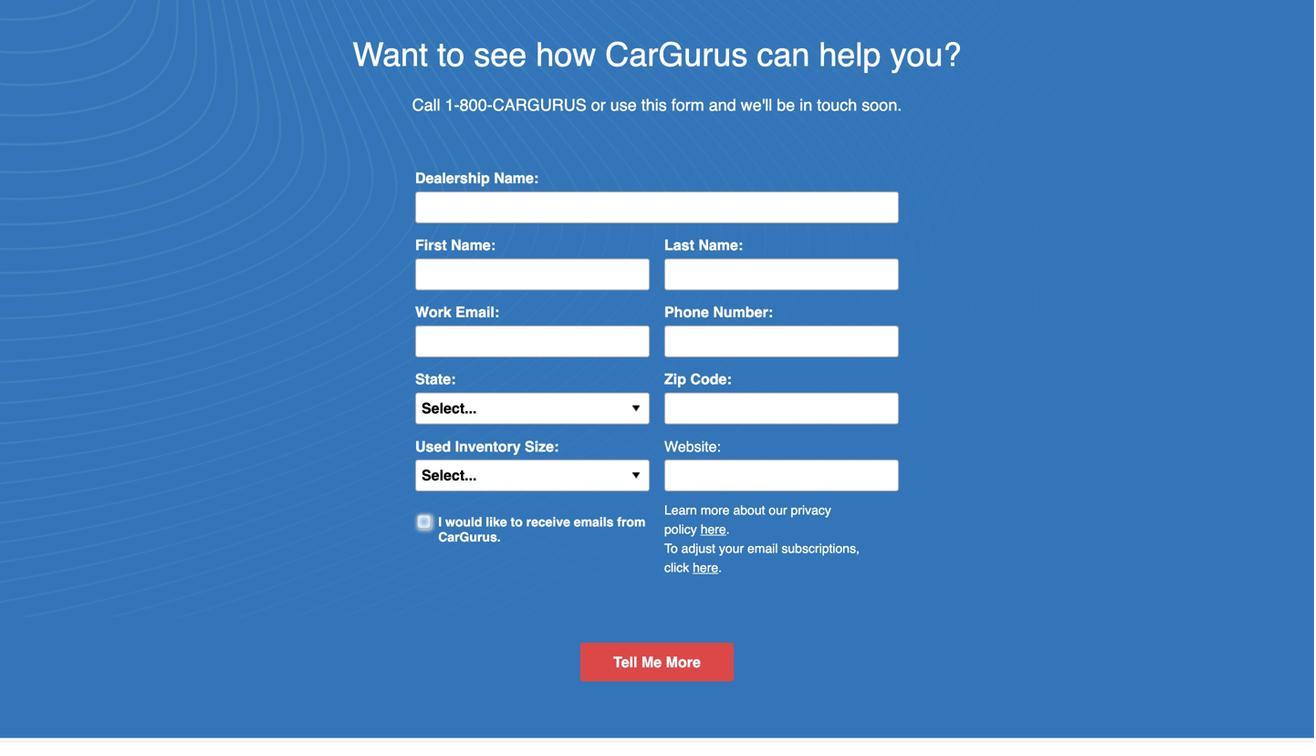 Task type: locate. For each thing, give the bounding box(es) containing it.
subscriptions,
[[782, 542, 860, 556]]

call
[[412, 96, 441, 115]]

cargurus
[[493, 96, 587, 115]]

tell
[[614, 655, 638, 672]]

0 vertical spatial here link
[[701, 523, 726, 537]]

dealership name:
[[415, 170, 539, 187]]

used inventory size:
[[415, 438, 559, 455]]

email
[[748, 542, 778, 556]]

. down the your
[[719, 561, 722, 576]]

me
[[642, 655, 662, 672]]

0 vertical spatial here .
[[701, 523, 730, 537]]

our
[[769, 504, 787, 518]]

name: for first name:
[[451, 237, 496, 254]]

email:
[[456, 304, 499, 321]]

Website: url field
[[665, 460, 899, 492]]

cargurus
[[605, 36, 748, 74]]

about
[[733, 504, 765, 518]]

0 vertical spatial here
[[701, 523, 726, 537]]

here . down more
[[701, 523, 730, 537]]

here
[[701, 523, 726, 537], [693, 561, 719, 576]]

name: right dealership
[[494, 170, 539, 187]]

work
[[415, 304, 452, 321]]

1 vertical spatial here link
[[693, 561, 719, 576]]

be
[[777, 96, 795, 115]]

privacy
[[791, 504, 831, 518]]

1 vertical spatial .
[[719, 561, 722, 576]]

. up the your
[[726, 523, 730, 537]]

first name:
[[415, 237, 496, 254]]

i would like to receive emails from cargurus.
[[438, 515, 646, 545]]

can
[[757, 36, 810, 74]]

first
[[415, 237, 447, 254]]

here down more
[[701, 523, 726, 537]]

zip code:
[[665, 371, 732, 388]]

here link
[[701, 523, 726, 537], [693, 561, 719, 576]]

phone number:
[[665, 304, 773, 321]]

0 horizontal spatial to
[[437, 36, 465, 74]]

soon.
[[862, 96, 902, 115]]

0 horizontal spatial .
[[719, 561, 722, 576]]

name:
[[494, 170, 539, 187], [451, 237, 496, 254], [699, 237, 743, 254]]

state:
[[415, 371, 456, 388]]

0 vertical spatial .
[[726, 523, 730, 537]]

to left see
[[437, 36, 465, 74]]

here .
[[701, 523, 730, 537], [693, 561, 722, 576]]

in
[[800, 96, 813, 115]]

receive
[[526, 515, 570, 530]]

name: right last
[[699, 237, 743, 254]]

name: for dealership name:
[[494, 170, 539, 187]]

want
[[353, 36, 428, 74]]

i
[[438, 515, 442, 530]]

Work Email: email field
[[415, 326, 650, 358]]

learn
[[665, 504, 697, 518]]

800-
[[460, 96, 493, 115]]

1 horizontal spatial .
[[726, 523, 730, 537]]

how
[[536, 36, 596, 74]]

. for adjust
[[719, 561, 722, 576]]

to
[[665, 542, 678, 556]]

.
[[726, 523, 730, 537], [719, 561, 722, 576]]

to
[[437, 36, 465, 74], [511, 515, 523, 530]]

name: right first
[[451, 237, 496, 254]]

want to see how cargurus can help you?
[[353, 36, 962, 74]]

inventory
[[455, 438, 521, 455]]

here link for more
[[701, 523, 726, 537]]

here . for more
[[701, 523, 730, 537]]

here down the adjust
[[693, 561, 719, 576]]

like
[[486, 515, 507, 530]]

dealership
[[415, 170, 490, 187]]

to adjust your email subscriptions, click
[[665, 542, 860, 576]]

1 vertical spatial here
[[693, 561, 719, 576]]

phone
[[665, 304, 709, 321]]

learn more about our privacy policy
[[665, 504, 831, 537]]

cargurus.
[[438, 530, 501, 545]]

work email:
[[415, 304, 499, 321]]

here link down the adjust
[[693, 561, 719, 576]]

1 vertical spatial here .
[[693, 561, 722, 576]]

here . down the adjust
[[693, 561, 722, 576]]

1 horizontal spatial to
[[511, 515, 523, 530]]

First Name: text field
[[415, 259, 650, 291]]

touch
[[817, 96, 857, 115]]

here link down more
[[701, 523, 726, 537]]

here for adjust
[[693, 561, 719, 576]]

1 vertical spatial to
[[511, 515, 523, 530]]

to right like
[[511, 515, 523, 530]]



Task type: describe. For each thing, give the bounding box(es) containing it.
1-
[[445, 96, 460, 115]]

Zip Code: text field
[[665, 393, 899, 425]]

see
[[474, 36, 527, 74]]

number:
[[713, 304, 773, 321]]

would
[[445, 515, 482, 530]]

and
[[709, 96, 736, 115]]

or
[[591, 96, 606, 115]]

last name:
[[665, 237, 743, 254]]

we'll
[[741, 96, 772, 115]]

help
[[819, 36, 881, 74]]

to inside "i would like to receive emails from cargurus."
[[511, 515, 523, 530]]

0 vertical spatial to
[[437, 36, 465, 74]]

this
[[641, 96, 667, 115]]

policy
[[665, 523, 697, 537]]

. for more
[[726, 523, 730, 537]]

name: for last name:
[[699, 237, 743, 254]]

your
[[719, 542, 744, 556]]

adjust
[[682, 542, 716, 556]]

Last Name: text field
[[665, 259, 899, 291]]

click
[[665, 561, 689, 576]]

here for more
[[701, 523, 726, 537]]

Phone Number: telephone field
[[665, 326, 899, 358]]

size:
[[525, 438, 559, 455]]

more
[[666, 655, 701, 672]]

used
[[415, 438, 451, 455]]

form
[[672, 96, 704, 115]]

Dealership Name: text field
[[415, 191, 899, 223]]

from
[[617, 515, 646, 530]]

you?
[[890, 36, 962, 74]]

here . for adjust
[[693, 561, 722, 576]]

here link for adjust
[[693, 561, 719, 576]]

more
[[701, 504, 730, 518]]

code:
[[691, 371, 732, 388]]

zip
[[665, 371, 686, 388]]

emails
[[574, 515, 614, 530]]

tell me more
[[614, 655, 701, 672]]

use
[[610, 96, 637, 115]]

call 1-800-cargurus or use this form and we'll be in touch soon.
[[412, 96, 902, 115]]

tell me more button
[[581, 644, 734, 682]]

I would like to receive emails from CarGurus. checkbox
[[419, 515, 431, 527]]

website:
[[665, 438, 721, 455]]

last
[[665, 237, 695, 254]]



Task type: vqa. For each thing, say whether or not it's contained in the screenshot.
topmost .
yes



